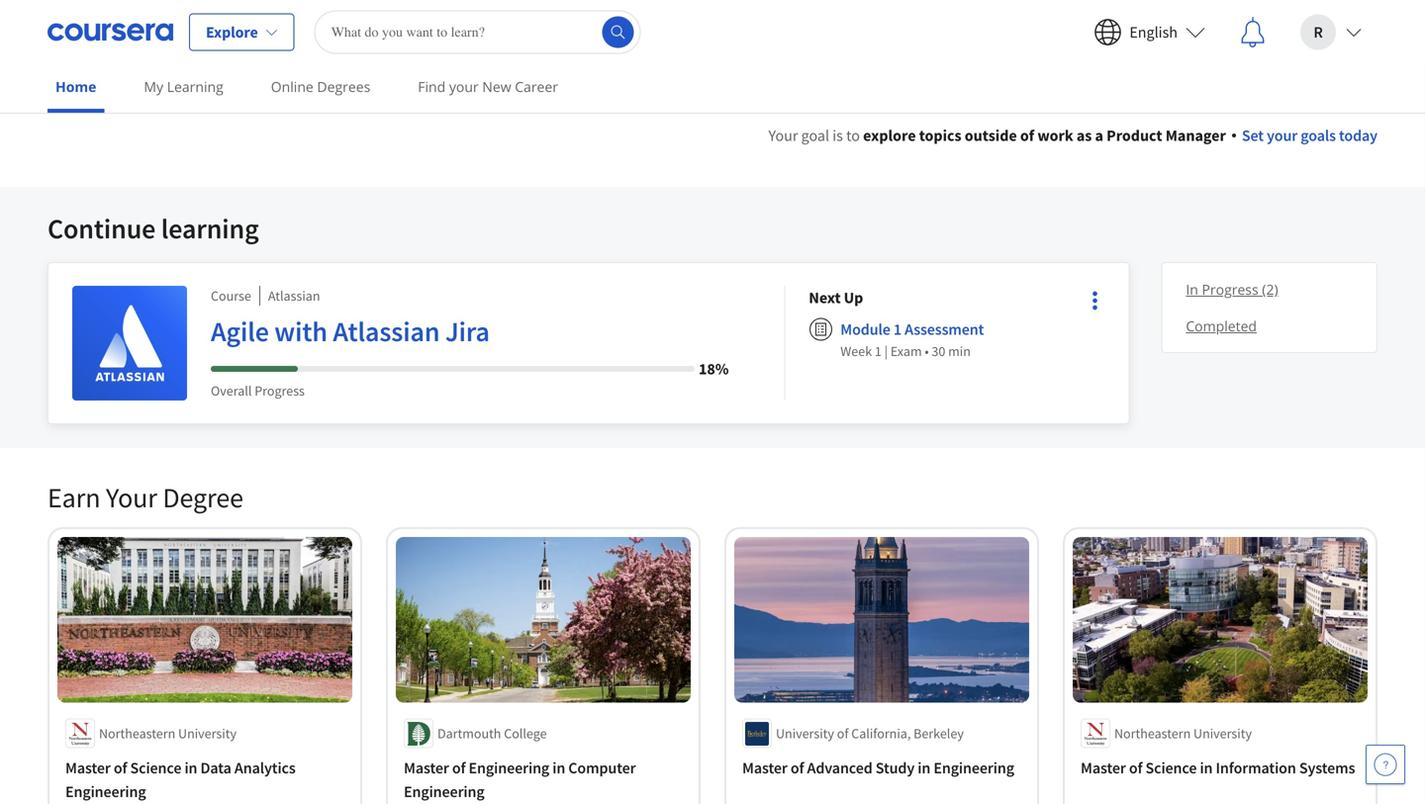 Task type: describe. For each thing, give the bounding box(es) containing it.
of for master of science in data analytics engineering
[[114, 759, 127, 779]]

to
[[847, 126, 860, 146]]

today
[[1340, 126, 1378, 146]]

university for master of science in information systems
[[1194, 725, 1253, 743]]

overall
[[211, 382, 252, 400]]

home
[[55, 77, 96, 96]]

help center image
[[1374, 754, 1398, 777]]

r
[[1314, 22, 1324, 42]]

module
[[841, 320, 891, 340]]

online
[[271, 77, 314, 96]]

product
[[1107, 126, 1163, 146]]

northeastern university for data
[[99, 725, 237, 743]]

progress for in
[[1203, 280, 1259, 299]]

line chart image
[[1087, 237, 1111, 260]]

learning
[[161, 211, 259, 246]]

agile with atlassian jira
[[211, 314, 490, 349]]

completed link
[[1179, 308, 1361, 345]]

goals
[[1301, 126, 1337, 146]]

30
[[932, 343, 946, 360]]

online degrees
[[271, 77, 371, 96]]

continue
[[48, 211, 156, 246]]

main content containing continue learning
[[0, 100, 1426, 805]]

northeastern for information
[[1115, 725, 1191, 743]]

explore
[[206, 22, 258, 42]]

master of engineering in computer engineering
[[404, 759, 636, 803]]

3 in from the left
[[918, 759, 931, 779]]

in progress (2) link
[[1179, 271, 1361, 308]]

set
[[1242, 126, 1264, 146]]

up
[[844, 288, 864, 308]]

earn your degree
[[48, 481, 244, 515]]

with
[[275, 314, 328, 349]]

home link
[[48, 64, 104, 113]]

my learning
[[144, 77, 224, 96]]

topics
[[920, 126, 962, 146]]

0 vertical spatial 1
[[894, 320, 902, 340]]

progress for overall
[[255, 382, 305, 400]]

master of engineering in computer engineering link
[[404, 757, 683, 805]]

master of advanced study in engineering
[[743, 759, 1015, 779]]

1 horizontal spatial atlassian
[[333, 314, 440, 349]]

berkeley
[[914, 725, 964, 743]]

exam
[[891, 343, 922, 360]]

module 1 assessment week 1 | exam • 30 min
[[841, 320, 985, 360]]

a
[[1096, 126, 1104, 146]]

0 horizontal spatial 1
[[875, 343, 882, 360]]

northeastern university for information
[[1115, 725, 1253, 743]]

advanced
[[808, 759, 873, 779]]

english button
[[1079, 0, 1222, 64]]

explore
[[864, 126, 916, 146]]

What do you want to learn? text field
[[315, 10, 641, 54]]

set your goals today button
[[1233, 124, 1378, 148]]

next
[[809, 288, 841, 308]]

science for data
[[130, 759, 182, 779]]

master for master of science in data analytics engineering
[[65, 759, 111, 779]]

18%
[[699, 359, 729, 379]]

your for find
[[449, 77, 479, 96]]

computer
[[569, 759, 636, 779]]

agile
[[211, 314, 269, 349]]

master of science in data analytics engineering
[[65, 759, 296, 803]]

master of science in data analytics engineering link
[[65, 757, 345, 805]]

university for master of science in data analytics engineering
[[178, 725, 237, 743]]

set your goals today
[[1242, 126, 1378, 146]]

manager
[[1166, 126, 1227, 146]]

agile with atlassian jira image
[[72, 286, 187, 401]]

1 horizontal spatial your
[[769, 126, 798, 146]]

continue learning
[[48, 211, 259, 246]]

in for master of engineering in computer engineering
[[553, 759, 566, 779]]

my
[[144, 77, 163, 96]]

is
[[833, 126, 843, 146]]

california,
[[852, 725, 911, 743]]

of for master of advanced study in engineering
[[791, 759, 804, 779]]

new
[[482, 77, 511, 96]]

information
[[1216, 759, 1297, 779]]

dartmouth
[[438, 725, 501, 743]]

next up
[[809, 288, 864, 308]]

•
[[925, 343, 929, 360]]



Task type: locate. For each thing, give the bounding box(es) containing it.
degree
[[163, 481, 244, 515]]

earn your degree collection element
[[36, 449, 1390, 805]]

1 horizontal spatial progress
[[1203, 280, 1259, 299]]

0 horizontal spatial university
[[178, 725, 237, 743]]

3 master from the left
[[743, 759, 788, 779]]

in left data at the left bottom
[[185, 759, 197, 779]]

1 northeastern from the left
[[99, 725, 175, 743]]

in left "information"
[[1200, 759, 1213, 779]]

2 northeastern from the left
[[1115, 725, 1191, 743]]

1 left the |
[[875, 343, 882, 360]]

learning
[[167, 77, 224, 96]]

your
[[449, 77, 479, 96], [1267, 126, 1298, 146]]

university up advanced
[[776, 725, 835, 743]]

systems
[[1300, 759, 1356, 779]]

your for set
[[1267, 126, 1298, 146]]

1 horizontal spatial northeastern
[[1115, 725, 1191, 743]]

college
[[504, 725, 547, 743]]

northeastern university up master of science in information systems
[[1115, 725, 1253, 743]]

1 vertical spatial 1
[[875, 343, 882, 360]]

1 science from the left
[[130, 759, 182, 779]]

progress
[[1203, 280, 1259, 299], [255, 382, 305, 400]]

0 horizontal spatial your
[[106, 481, 157, 515]]

your right the find
[[449, 77, 479, 96]]

northeastern for data
[[99, 725, 175, 743]]

your right earn at the bottom left of the page
[[106, 481, 157, 515]]

1 vertical spatial your
[[1267, 126, 1298, 146]]

4 in from the left
[[1200, 759, 1213, 779]]

1 horizontal spatial your
[[1267, 126, 1298, 146]]

master of advanced study in engineering link
[[743, 757, 1022, 781]]

3 university from the left
[[1194, 725, 1253, 743]]

science
[[130, 759, 182, 779], [1146, 759, 1197, 779]]

university up data at the left bottom
[[178, 725, 237, 743]]

1 in from the left
[[185, 759, 197, 779]]

1 horizontal spatial 1
[[894, 320, 902, 340]]

university
[[178, 725, 237, 743], [776, 725, 835, 743], [1194, 725, 1253, 743]]

science left data at the left bottom
[[130, 759, 182, 779]]

0 vertical spatial atlassian
[[268, 287, 320, 305]]

engineering inside master of science in data analytics engineering
[[65, 783, 146, 803]]

atlassian up with
[[268, 287, 320, 305]]

university of california, berkeley
[[776, 725, 964, 743]]

2 in from the left
[[553, 759, 566, 779]]

r button
[[1285, 0, 1378, 64]]

your right set
[[1267, 126, 1298, 146]]

1 vertical spatial your
[[106, 481, 157, 515]]

of inside "master of engineering in computer engineering"
[[452, 759, 466, 779]]

2 master from the left
[[404, 759, 449, 779]]

week
[[841, 343, 872, 360]]

1 northeastern university from the left
[[99, 725, 237, 743]]

in progress (2)
[[1187, 280, 1279, 299]]

2 northeastern university from the left
[[1115, 725, 1253, 743]]

in left computer
[[553, 759, 566, 779]]

of for master of engineering in computer engineering
[[452, 759, 466, 779]]

your inside dropdown button
[[1267, 126, 1298, 146]]

northeastern
[[99, 725, 175, 743], [1115, 725, 1191, 743]]

atlassian left jira
[[333, 314, 440, 349]]

master of science in information systems
[[1081, 759, 1356, 779]]

0 vertical spatial your
[[769, 126, 798, 146]]

(2)
[[1263, 280, 1279, 299]]

|
[[885, 343, 888, 360]]

1 university from the left
[[178, 725, 237, 743]]

1 horizontal spatial science
[[1146, 759, 1197, 779]]

repeat image
[[1087, 272, 1111, 296]]

0 vertical spatial your
[[449, 77, 479, 96]]

in inside "master of engineering in computer engineering"
[[553, 759, 566, 779]]

course
[[211, 287, 251, 305]]

earn
[[48, 481, 101, 515]]

your inside earn your degree collection element
[[106, 481, 157, 515]]

atlassian
[[268, 287, 320, 305], [333, 314, 440, 349]]

0 horizontal spatial your
[[449, 77, 479, 96]]

of inside master of science in data analytics engineering
[[114, 759, 127, 779]]

study
[[876, 759, 915, 779]]

master inside master of science in data analytics engineering
[[65, 759, 111, 779]]

your
[[769, 126, 798, 146], [106, 481, 157, 515]]

university up the master of science in information systems link
[[1194, 725, 1253, 743]]

career
[[515, 77, 558, 96]]

of for master of science in information systems
[[1130, 759, 1143, 779]]

1 horizontal spatial university
[[776, 725, 835, 743]]

smile image
[[1087, 308, 1111, 332]]

1 master from the left
[[65, 759, 111, 779]]

northeastern up master of science in information systems
[[1115, 725, 1191, 743]]

0 vertical spatial progress
[[1203, 280, 1259, 299]]

more option for agile with atlassian jira image
[[1082, 287, 1109, 315]]

science for information
[[1146, 759, 1197, 779]]

analytics
[[235, 759, 296, 779]]

0 horizontal spatial science
[[130, 759, 182, 779]]

science left "information"
[[1146, 759, 1197, 779]]

0 horizontal spatial northeastern university
[[99, 725, 237, 743]]

of
[[1021, 126, 1035, 146], [837, 725, 849, 743], [114, 759, 127, 779], [452, 759, 466, 779], [791, 759, 804, 779], [1130, 759, 1143, 779]]

progress up "completed"
[[1203, 280, 1259, 299]]

english
[[1130, 22, 1178, 42]]

find your new career
[[418, 77, 558, 96]]

of for university of california, berkeley
[[837, 725, 849, 743]]

1
[[894, 320, 902, 340], [875, 343, 882, 360]]

master for master of science in information systems
[[1081, 759, 1127, 779]]

overall progress
[[211, 382, 305, 400]]

your goal is to explore topics outside of work as a product manager
[[769, 126, 1227, 146]]

outside
[[965, 126, 1018, 146]]

master inside "master of engineering in computer engineering"
[[404, 759, 449, 779]]

4 master from the left
[[1081, 759, 1127, 779]]

None search field
[[315, 10, 641, 54]]

1 up exam
[[894, 320, 902, 340]]

coursera image
[[48, 16, 173, 48]]

northeastern university up master of science in data analytics engineering
[[99, 725, 237, 743]]

find
[[418, 77, 446, 96]]

0 horizontal spatial progress
[[255, 382, 305, 400]]

2 university from the left
[[776, 725, 835, 743]]

in inside master of science in data analytics engineering
[[185, 759, 197, 779]]

in
[[185, 759, 197, 779], [553, 759, 566, 779], [918, 759, 931, 779], [1200, 759, 1213, 779]]

in
[[1187, 280, 1199, 299]]

degrees
[[317, 77, 371, 96]]

2 science from the left
[[1146, 759, 1197, 779]]

progress right overall
[[255, 382, 305, 400]]

master for master of advanced study in engineering
[[743, 759, 788, 779]]

master of science in information systems link
[[1081, 757, 1360, 781]]

min
[[949, 343, 971, 360]]

0 horizontal spatial northeastern
[[99, 725, 175, 743]]

goal
[[802, 126, 830, 146]]

northeastern university
[[99, 725, 237, 743], [1115, 725, 1253, 743]]

northeastern up master of science in data analytics engineering
[[99, 725, 175, 743]]

in for master of science in data analytics engineering
[[185, 759, 197, 779]]

engineering
[[469, 759, 550, 779], [934, 759, 1015, 779], [65, 783, 146, 803], [404, 783, 485, 803]]

jira
[[445, 314, 490, 349]]

my learning link
[[136, 64, 231, 109]]

science inside master of science in data analytics engineering
[[130, 759, 182, 779]]

assessment
[[905, 320, 985, 340]]

in right study
[[918, 759, 931, 779]]

completed
[[1187, 317, 1257, 336]]

online degrees link
[[263, 64, 378, 109]]

1 vertical spatial atlassian
[[333, 314, 440, 349]]

agile with atlassian jira link
[[211, 314, 729, 357]]

data
[[200, 759, 231, 779]]

in for master of science in information systems
[[1200, 759, 1213, 779]]

as
[[1077, 126, 1092, 146]]

your left goal
[[769, 126, 798, 146]]

0 horizontal spatial atlassian
[[268, 287, 320, 305]]

explore button
[[189, 13, 295, 51]]

main content
[[0, 100, 1426, 805]]

master for master of engineering in computer engineering
[[404, 759, 449, 779]]

1 vertical spatial progress
[[255, 382, 305, 400]]

2 horizontal spatial university
[[1194, 725, 1253, 743]]

dartmouth college
[[438, 725, 547, 743]]

1 horizontal spatial northeastern university
[[1115, 725, 1253, 743]]

work
[[1038, 126, 1074, 146]]

find your new career link
[[410, 64, 566, 109]]



Task type: vqa. For each thing, say whether or not it's contained in the screenshot.
Learners
no



